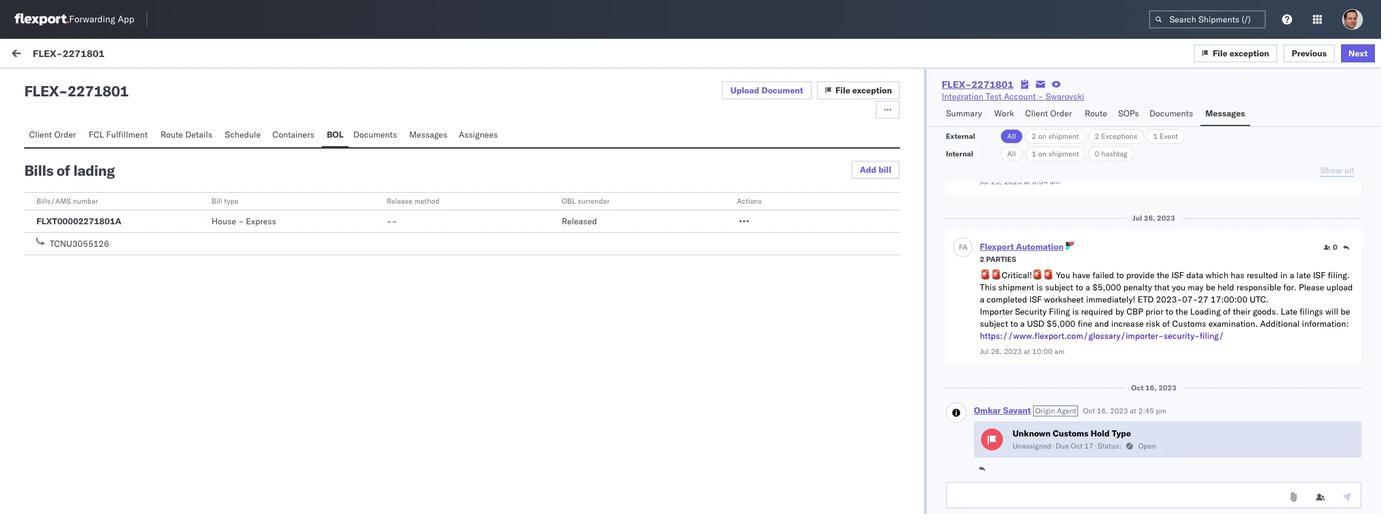 Task type: vqa. For each thing, say whether or not it's contained in the screenshot.
3rd the Omkar Savant from the top of the page
yes



Task type: locate. For each thing, give the bounding box(es) containing it.
0 inside button
[[1334, 243, 1338, 252]]

the
[[1157, 270, 1170, 281], [1176, 306, 1189, 317]]

client order down comment
[[29, 129, 76, 140]]

2 down route button
[[1095, 132, 1100, 141]]

oct right agent
[[1084, 406, 1096, 415]]

subject down importer
[[980, 318, 1009, 329]]

route up 2 exceptions
[[1085, 108, 1108, 119]]

messages for 'messages' button to the left
[[409, 129, 448, 140]]

of down 17:00:00
[[1224, 306, 1231, 317]]

internal (0) button
[[76, 72, 136, 95]]

flexport. image
[[15, 13, 69, 25]]

the inside importer security filing is required by cbp prior to the loading of their goods. late filings will be subject to a usd $5,000 fine and increase risk of customs examination. additional information: https://www.flexport.com/glossary/importer-security-filing/
[[1176, 306, 1189, 317]]

omkar
[[59, 92, 84, 103], [59, 146, 84, 157], [59, 201, 84, 212], [59, 256, 84, 266], [974, 405, 1002, 416]]

flex-2271801 up (3)
[[33, 47, 105, 59]]

file down search shipments (/) text box at the right of page
[[1213, 48, 1228, 59]]

1 horizontal spatial the
[[1176, 306, 1189, 317]]

0 horizontal spatial customs
[[1053, 428, 1089, 439]]

and
[[1095, 318, 1110, 329]]

import work
[[91, 50, 138, 61]]

1 event
[[1154, 132, 1179, 141]]

route inside button
[[1085, 108, 1108, 119]]

all button up jul 25, 2023 at 8:04 am
[[1001, 147, 1023, 161]]

please
[[1299, 282, 1325, 293]]

shipment down 🚨🚨critical!🚨🚨
[[999, 282, 1035, 293]]

0 left hashtag
[[1095, 149, 1100, 158]]

3 458574 from the top
[[1094, 333, 1126, 343]]

subject
[[1046, 282, 1074, 293], [980, 318, 1009, 329]]

am for jul 26, 2023 at 10:00 am
[[1055, 347, 1065, 356]]

be down 'which'
[[1206, 282, 1216, 293]]

2023 for jul 25, 2023 at 8:04 am
[[1004, 177, 1022, 186]]

26, right 1854269
[[1145, 213, 1156, 223]]

increase
[[1112, 318, 1144, 329]]

at left the 10:00 at right
[[1024, 347, 1031, 356]]

jul left 25,
[[980, 177, 989, 186]]

2 on from the top
[[1039, 149, 1047, 158]]

0 horizontal spatial exception
[[853, 85, 892, 96]]

0 horizontal spatial work
[[119, 50, 138, 61]]

documents for the rightmost documents button
[[1150, 108, 1194, 119]]

customs up due
[[1053, 428, 1089, 439]]

1 for 1 event
[[1154, 132, 1158, 141]]

0 vertical spatial work
[[119, 50, 138, 61]]

1 vertical spatial order
[[54, 129, 76, 140]]

2 vertical spatial shipment
[[999, 282, 1035, 293]]

released
[[562, 216, 597, 227]]

shipment down the 2 on shipment
[[1049, 149, 1080, 158]]

0 horizontal spatial subject
[[980, 318, 1009, 329]]

documents button right bol
[[349, 124, 405, 147]]

all button for 2
[[1001, 129, 1023, 144]]

omkar savant up flxt00002271801a
[[59, 201, 113, 212]]

a left usd at bottom
[[1021, 318, 1025, 329]]

1 omkar savant from the top
[[59, 92, 113, 103]]

1 vertical spatial client
[[29, 129, 52, 140]]

oct for oct 16, 2023 at 2:45 pm
[[1084, 406, 1096, 415]]

messaging
[[63, 167, 104, 178]]

import
[[91, 50, 116, 61]]

1 horizontal spatial 16,
[[1146, 383, 1157, 392]]

0 vertical spatial am
[[1050, 177, 1060, 186]]

2 458574 from the top
[[1094, 156, 1126, 167]]

file right document
[[836, 85, 851, 96]]

all button down work button
[[1001, 129, 1023, 144]]

1 vertical spatial client order
[[29, 129, 76, 140]]

a down this
[[980, 294, 985, 305]]

0 horizontal spatial route
[[161, 129, 183, 140]]

schedule button
[[220, 124, 268, 147]]

2023
[[1004, 177, 1022, 186], [1158, 213, 1176, 223], [1004, 347, 1022, 356], [1159, 383, 1177, 392], [1111, 406, 1129, 415]]

file
[[1213, 48, 1228, 59], [836, 85, 851, 96]]

1 horizontal spatial client order
[[1026, 108, 1073, 119]]

$5,000 down failed
[[1093, 282, 1122, 293]]

0 vertical spatial work
[[35, 47, 66, 64]]

07-
[[1183, 294, 1199, 305]]

related work item/shipment
[[1070, 105, 1164, 114]]

examination.
[[1209, 318, 1259, 329]]

isf up please
[[1314, 270, 1326, 281]]

internal left (0)
[[81, 77, 111, 88]]

isf up security
[[1030, 294, 1043, 305]]

16, for oct 16, 2023 at 2:45 pm
[[1097, 406, 1109, 415]]

documents up event at right top
[[1150, 108, 1194, 119]]

0 vertical spatial file exception
[[1213, 48, 1270, 59]]

isf
[[1172, 270, 1185, 281], [1314, 270, 1326, 281], [1030, 294, 1043, 305]]

0 vertical spatial all button
[[1001, 129, 1023, 144]]

oct left 17
[[1071, 441, 1083, 450]]

test
[[986, 91, 1002, 102]]

0 horizontal spatial 16,
[[1097, 406, 1109, 415]]

0 vertical spatial $5,000
[[1093, 282, 1122, 293]]

to down 'have'
[[1076, 282, 1084, 293]]

jul for jul 26, 2023
[[1133, 213, 1143, 223]]

1 horizontal spatial documents button
[[1145, 102, 1201, 126]]

jul for jul 25, 2023 at 8:04 am
[[980, 177, 989, 186]]

file exception
[[1213, 48, 1270, 59], [836, 85, 892, 96]]

0 horizontal spatial 0
[[1095, 149, 1100, 158]]

2023 left the 10:00 at right
[[1004, 347, 1022, 356]]

0 vertical spatial internal
[[81, 77, 111, 88]]

internal for internal
[[946, 149, 974, 158]]

all down work button
[[1008, 132, 1017, 141]]

2 up '1 on shipment'
[[1032, 132, 1037, 141]]

documents right bol
[[353, 129, 397, 140]]

documents button up event at right top
[[1145, 102, 1201, 126]]

0 horizontal spatial messages
[[409, 129, 448, 140]]

0 vertical spatial be
[[1206, 282, 1216, 293]]

2023 for jul 26, 2023
[[1158, 213, 1176, 223]]

2023-
[[1156, 294, 1183, 305]]

--
[[387, 216, 397, 227]]

savant up commendation
[[87, 201, 113, 212]]

1 flex- 458574 from the top
[[1069, 102, 1126, 112]]

https://www.flexport.com/glossary/importer-
[[980, 330, 1164, 341]]

2023 for oct 16, 2023
[[1159, 383, 1177, 392]]

2271801 down import
[[68, 82, 129, 100]]

26, down importer
[[991, 347, 1003, 356]]

0 horizontal spatial 2
[[980, 255, 985, 264]]

am for jul 25, 2023 at 8:04 am
[[1050, 177, 1060, 186]]

shipment for 1 on shipment
[[1049, 149, 1080, 158]]

0 horizontal spatial the
[[1157, 270, 1170, 281]]

will
[[1326, 306, 1339, 317]]

open
[[1139, 441, 1157, 450]]

omkar savant down 'tcnu3055126'
[[59, 256, 113, 266]]

1
[[1154, 132, 1158, 141], [1032, 149, 1037, 158]]

$5,000
[[1093, 282, 1122, 293], [1047, 318, 1076, 329]]

0 horizontal spatial $5,000
[[1047, 318, 1076, 329]]

for.
[[1284, 282, 1297, 293]]

bills
[[24, 161, 53, 179]]

of right bills
[[57, 161, 70, 179]]

-
[[59, 82, 68, 100], [1039, 91, 1044, 102], [767, 102, 772, 112], [767, 211, 772, 222], [239, 216, 244, 227], [387, 216, 392, 227], [392, 216, 397, 227]]

(0)
[[113, 77, 129, 88]]

latent
[[36, 167, 61, 178]]

client order
[[1026, 108, 1073, 119], [29, 129, 76, 140]]

work down the integration test account - swarovski link
[[995, 108, 1015, 119]]

1 for 1 on shipment
[[1032, 149, 1037, 158]]

resulted
[[1247, 270, 1279, 281]]

flex-2271801
[[33, 47, 105, 59], [942, 78, 1014, 90]]

2 horizontal spatial of
[[1224, 306, 1231, 317]]

1 vertical spatial is
[[1073, 306, 1079, 317]]

0 vertical spatial on
[[1039, 132, 1047, 141]]

0 vertical spatial 1
[[1154, 132, 1158, 141]]

27
[[1199, 294, 1209, 305]]

2271801 up test
[[972, 78, 1014, 90]]

messages button
[[1201, 102, 1251, 126], [405, 124, 454, 147]]

1 vertical spatial at
[[1024, 347, 1031, 356]]

a right in
[[1290, 270, 1295, 281]]

0 horizontal spatial client order button
[[24, 124, 84, 147]]

2 vertical spatial jul
[[980, 347, 989, 356]]

2 inside 2 parties button
[[980, 255, 985, 264]]

2023 up type
[[1111, 406, 1129, 415]]

subject down 'you'
[[1046, 282, 1074, 293]]

26, left '2023,'
[[481, 211, 495, 222]]

1 horizontal spatial file
[[1213, 48, 1228, 59]]

flex
[[24, 82, 59, 100]]

route inside button
[[161, 129, 183, 140]]

16, up hold
[[1097, 406, 1109, 415]]

customs up security-
[[1173, 318, 1207, 329]]

3 flex- 458574 from the top
[[1069, 333, 1126, 343]]

customs inside importer security filing is required by cbp prior to the loading of their goods. late filings will be subject to a usd $5,000 fine and increase risk of customs examination. additional information: https://www.flexport.com/glossary/importer-security-filing/
[[1173, 318, 1207, 329]]

omkar left origin
[[974, 405, 1002, 416]]

oct for oct 16, 2023
[[1132, 383, 1144, 392]]

savant
[[87, 92, 113, 103], [87, 146, 113, 157], [87, 201, 113, 212], [87, 256, 113, 266], [1004, 405, 1031, 416]]

1 vertical spatial 16,
[[1097, 406, 1109, 415]]

report
[[143, 222, 166, 233]]

flex - 2271801
[[24, 82, 129, 100]]

1 horizontal spatial work
[[1097, 105, 1113, 114]]

1 on from the top
[[1039, 132, 1047, 141]]

oct 16, 2023 at 2:45 pm
[[1084, 406, 1167, 415]]

the inside 🚨🚨critical!🚨🚨 you have failed to provide the isf data which has resulted in a late isf filing. this shipment is subject to a $5,000 penalty that you may be held responsible for. please upload a completed isf worksheet immediately! etd 2023-07-27 17:00:00 utc.
[[1157, 270, 1170, 281]]

0 horizontal spatial documents
[[353, 129, 397, 140]]

2 horizontal spatial 2
[[1095, 132, 1100, 141]]

3 resize handle column header from the left
[[1049, 101, 1064, 514]]

1 vertical spatial documents
[[353, 129, 397, 140]]

1 vertical spatial customs
[[1053, 428, 1089, 439]]

work for related
[[1097, 105, 1113, 114]]

bills/ams
[[36, 196, 71, 206]]

comment
[[36, 113, 74, 124]]

be inside importer security filing is required by cbp prior to the loading of their goods. late filings will be subject to a usd $5,000 fine and increase risk of customs examination. additional information: https://www.flexport.com/glossary/importer-security-filing/
[[1341, 306, 1351, 317]]

messages
[[1206, 108, 1246, 119], [409, 129, 448, 140]]

add bill
[[860, 164, 892, 175]]

the up that
[[1157, 270, 1170, 281]]

2 all from the top
[[1008, 149, 1017, 158]]

work right related
[[1097, 105, 1113, 114]]

oct up 2:45 on the right
[[1132, 383, 1144, 392]]

express
[[246, 216, 276, 227]]

isf up the you
[[1172, 270, 1185, 281]]

am right i
[[41, 222, 53, 233]]

0 for 0 hashtag
[[1095, 149, 1100, 158]]

jul 25, 2023 at 8:04 am
[[980, 177, 1060, 186]]

$5,000 down 'filing'
[[1047, 318, 1076, 329]]

next button
[[1342, 44, 1376, 62]]

tcnu3055126
[[50, 238, 109, 249]]

is up fine
[[1073, 306, 1079, 317]]

1 vertical spatial 0
[[1334, 243, 1338, 252]]

order down "swarovski" at the right top of page
[[1051, 108, 1073, 119]]

client down comment
[[29, 129, 52, 140]]

1 vertical spatial external
[[946, 132, 976, 141]]

fcl fulfillment button
[[84, 124, 156, 147]]

jul for jul 26, 2023 at 10:00 am
[[980, 347, 989, 356]]

integration
[[942, 91, 984, 102]]

0 vertical spatial the
[[1157, 270, 1170, 281]]

message
[[148, 50, 184, 61]]

None text field
[[946, 482, 1362, 509]]

shipment up '1 on shipment'
[[1049, 132, 1080, 141]]

0 vertical spatial subject
[[1046, 282, 1074, 293]]

filing/
[[1200, 330, 1225, 341]]

fcl
[[89, 129, 104, 140]]

message button
[[143, 39, 204, 72]]

is down 🚨🚨critical!🚨🚨
[[1037, 282, 1043, 293]]

route details button
[[156, 124, 220, 147]]

messages for right 'messages' button
[[1206, 108, 1246, 119]]

1 horizontal spatial order
[[1051, 108, 1073, 119]]

0 vertical spatial route
[[1085, 108, 1108, 119]]

1 vertical spatial subject
[[980, 318, 1009, 329]]

be right will
[[1341, 306, 1351, 317]]

external down summary button
[[946, 132, 976, 141]]

2 vertical spatial of
[[1163, 318, 1171, 329]]

pm
[[543, 211, 556, 222]]

1 vertical spatial work
[[995, 108, 1015, 119]]

1 resize handle column header from the left
[[445, 101, 460, 514]]

1 vertical spatial all
[[1008, 149, 1017, 158]]

route left details at the top of page
[[161, 129, 183, 140]]

of right risk
[[1163, 318, 1171, 329]]

2 horizontal spatial isf
[[1314, 270, 1326, 281]]

2 all button from the top
[[1001, 147, 1023, 161]]

upload document button
[[722, 81, 812, 99]]

all up jul 25, 2023 at 8:04 am
[[1008, 149, 1017, 158]]

1 left event at right top
[[1154, 132, 1158, 141]]

1 horizontal spatial client
[[1026, 108, 1049, 119]]

1 horizontal spatial subject
[[1046, 282, 1074, 293]]

external left (3)
[[19, 77, 51, 88]]

on for 1
[[1039, 149, 1047, 158]]

0 vertical spatial 0
[[1095, 149, 1100, 158]]

4 resize handle column header from the left
[[1351, 101, 1365, 514]]

0 button
[[1324, 243, 1338, 252]]

my
[[12, 47, 31, 64]]

1 vertical spatial the
[[1176, 306, 1189, 317]]

have
[[1073, 270, 1091, 281]]

1 vertical spatial $5,000
[[1047, 318, 1076, 329]]

jul right 1854269
[[1133, 213, 1143, 223]]

1 all button from the top
[[1001, 129, 1023, 144]]

0 horizontal spatial external
[[19, 77, 51, 88]]

client order button up latent
[[24, 124, 84, 147]]

1 horizontal spatial be
[[1341, 306, 1351, 317]]

all button for 1
[[1001, 147, 1023, 161]]

jul down importer
[[980, 347, 989, 356]]

information:
[[1303, 318, 1350, 329]]

0 vertical spatial flex-2271801
[[33, 47, 105, 59]]

1 horizontal spatial documents
[[1150, 108, 1194, 119]]

at left 2:45 on the right
[[1130, 406, 1137, 415]]

🚨🚨critical!🚨🚨
[[980, 270, 1054, 281]]

work right import
[[119, 50, 138, 61]]

0
[[1095, 149, 1100, 158], [1334, 243, 1338, 252]]

order down comment
[[54, 129, 76, 140]]

external inside button
[[19, 77, 51, 88]]

1 horizontal spatial 1
[[1154, 132, 1158, 141]]

2023 right 25,
[[1004, 177, 1022, 186]]

to down 2023- at the right bottom of the page
[[1166, 306, 1174, 317]]

route
[[1085, 108, 1108, 119], [161, 129, 183, 140]]

is inside importer security filing is required by cbp prior to the loading of their goods. late filings will be subject to a usd $5,000 fine and increase risk of customs examination. additional information: https://www.flexport.com/glossary/importer-security-filing/
[[1073, 306, 1079, 317]]

0 vertical spatial documents
[[1150, 108, 1194, 119]]

bills/ams number
[[36, 196, 98, 206]]

filings
[[1300, 306, 1324, 317]]

held
[[1218, 282, 1235, 293]]

0 vertical spatial is
[[1037, 282, 1043, 293]]

2 left parties
[[980, 255, 985, 264]]

savant down 'tcnu3055126'
[[87, 256, 113, 266]]

0 vertical spatial all
[[1008, 132, 1017, 141]]

pdt
[[558, 211, 574, 222]]

previous button
[[1284, 44, 1336, 62]]

0 horizontal spatial be
[[1206, 282, 1216, 293]]

2 flex- 458574 from the top
[[1069, 156, 1126, 167]]

0 horizontal spatial is
[[1037, 282, 1043, 293]]

2023 up pm
[[1159, 383, 1177, 392]]

to down security
[[1011, 318, 1019, 329]]

client order button up the 2 on shipment
[[1021, 102, 1080, 126]]

1 vertical spatial shipment
[[1049, 149, 1080, 158]]

2023 right 1854269
[[1158, 213, 1176, 223]]

0 horizontal spatial documents button
[[349, 124, 405, 147]]

0 horizontal spatial internal
[[81, 77, 111, 88]]

f
[[959, 242, 963, 251]]

1 vertical spatial file exception
[[836, 85, 892, 96]]

external for external
[[946, 132, 976, 141]]

2 vertical spatial at
[[1130, 406, 1137, 415]]

1 vertical spatial all button
[[1001, 147, 1023, 161]]

0 horizontal spatial messages button
[[405, 124, 454, 147]]

work up external (3)
[[35, 47, 66, 64]]

1 horizontal spatial 0
[[1334, 243, 1338, 252]]

external (3) button
[[15, 72, 76, 95]]

am right the 10:00 at right
[[1055, 347, 1065, 356]]

0 vertical spatial customs
[[1173, 318, 1207, 329]]

1 horizontal spatial flex-2271801
[[942, 78, 1014, 90]]

1 vertical spatial be
[[1341, 306, 1351, 317]]

internal inside button
[[81, 77, 111, 88]]

type
[[224, 196, 239, 206]]

filing
[[1049, 306, 1071, 317]]

2 on shipment
[[1032, 132, 1080, 141]]

1 vertical spatial jul
[[1133, 213, 1143, 223]]

1 vertical spatial route
[[161, 129, 183, 140]]

client order down "swarovski" at the right top of page
[[1026, 108, 1073, 119]]

automation
[[1017, 241, 1064, 252]]

0 vertical spatial external
[[19, 77, 51, 88]]

at left '8:04'
[[1024, 177, 1031, 186]]

obl
[[562, 196, 576, 206]]

1 down the 2 on shipment
[[1032, 149, 1037, 158]]

fcl fulfillment
[[89, 129, 148, 140]]

1 all from the top
[[1008, 132, 1017, 141]]

16, up 2:45 on the right
[[1146, 383, 1157, 392]]

importer
[[980, 306, 1013, 317]]

1 horizontal spatial external
[[946, 132, 976, 141]]

additional
[[1261, 318, 1300, 329]]

my work
[[12, 47, 66, 64]]

0 vertical spatial at
[[1024, 177, 1031, 186]]

external for external (3)
[[19, 77, 51, 88]]

on up '1 on shipment'
[[1039, 132, 1047, 141]]

1 vertical spatial internal
[[946, 149, 974, 158]]

am right '8:04'
[[1050, 177, 1060, 186]]

1 horizontal spatial messages
[[1206, 108, 1246, 119]]

16, for oct 16, 2023
[[1146, 383, 1157, 392]]

external (3)
[[19, 77, 69, 88]]

resize handle column header
[[445, 101, 460, 514], [747, 101, 762, 514], [1049, 101, 1064, 514], [1351, 101, 1365, 514]]

26, for jul 26, 2023 at 10:00 am
[[991, 347, 1003, 356]]



Task type: describe. For each thing, give the bounding box(es) containing it.
forwarding
[[69, 14, 115, 25]]

1 horizontal spatial client order button
[[1021, 102, 1080, 126]]

1 horizontal spatial exception
[[1230, 48, 1270, 59]]

0 vertical spatial order
[[1051, 108, 1073, 119]]

subject inside importer security filing is required by cbp prior to the loading of their goods. late filings will be subject to a usd $5,000 fine and increase risk of customs examination. additional information: https://www.flexport.com/glossary/importer-security-filing/
[[980, 318, 1009, 329]]

at for 10:00
[[1024, 347, 1031, 356]]

26, for oct 26, 2023, 4:00 pm pdt
[[481, 211, 495, 222]]

route for route
[[1085, 108, 1108, 119]]

forwarding app link
[[15, 13, 134, 25]]

omkar down 'tcnu3055126'
[[59, 256, 84, 266]]

route for route details
[[161, 129, 183, 140]]

0 horizontal spatial file exception
[[836, 85, 892, 96]]

fine
[[1078, 318, 1093, 329]]

next
[[1349, 48, 1368, 59]]

savant down fcl
[[87, 146, 113, 157]]

morale!
[[230, 222, 259, 233]]

a inside importer security filing is required by cbp prior to the loading of their goods. late filings will be subject to a usd $5,000 fine and increase risk of customs examination. additional information: https://www.flexport.com/glossary/importer-security-filing/
[[1021, 318, 1025, 329]]

unassigned
[[1013, 441, 1052, 450]]

shipment inside 🚨🚨critical!🚨🚨 you have failed to provide the isf data which has resulted in a late isf filing. this shipment is subject to a $5,000 penalty that you may be held responsible for. please upload a completed isf worksheet immediately! etd 2023-07-27 17:00:00 utc.
[[999, 282, 1035, 293]]

bills of lading
[[24, 161, 115, 179]]

bol
[[327, 129, 344, 140]]

1 vertical spatial of
[[1224, 306, 1231, 317]]

actions
[[737, 196, 762, 206]]

completed
[[987, 294, 1028, 305]]

assignees
[[459, 129, 498, 140]]

2271801 down forwarding
[[63, 47, 105, 59]]

at for 8:04
[[1024, 177, 1031, 186]]

importer security filing is required by cbp prior to the loading of their goods. late filings will be subject to a usd $5,000 fine and increase risk of customs examination. additional information: https://www.flexport.com/glossary/importer-security-filing/
[[980, 306, 1351, 341]]

1 horizontal spatial isf
[[1172, 270, 1185, 281]]

route button
[[1080, 102, 1114, 126]]

schedule
[[225, 129, 261, 140]]

their
[[1233, 306, 1251, 317]]

10:00
[[1033, 347, 1053, 356]]

is inside 🚨🚨critical!🚨🚨 you have failed to provide the isf data which has resulted in a late isf filing. this shipment is subject to a $5,000 penalty that you may be held responsible for. please upload a completed isf worksheet immediately! etd 2023-07-27 17:00:00 utc.
[[1037, 282, 1043, 293]]

at for 2:45
[[1130, 406, 1137, 415]]

summary button
[[942, 102, 990, 126]]

responsible
[[1237, 282, 1282, 293]]

related
[[1070, 105, 1095, 114]]

26, for jul 26, 2023
[[1145, 213, 1156, 223]]

1 vertical spatial exception
[[853, 85, 892, 96]]

usd
[[1028, 318, 1045, 329]]

🚨🚨critical!🚨🚨 you have failed to provide the isf data which has resulted in a late isf filing. this shipment is subject to a $5,000 penalty that you may be held responsible for. please upload a completed isf worksheet immediately! etd 2023-07-27 17:00:00 utc.
[[980, 270, 1353, 305]]

a down 'have'
[[1086, 282, 1091, 293]]

type
[[1112, 428, 1132, 439]]

0 horizontal spatial client
[[29, 129, 52, 140]]

on for 2
[[1039, 132, 1047, 141]]

i am filing a commendation report to improve your morale!
[[36, 222, 259, 233]]

flexport
[[980, 241, 1014, 252]]

immediately!
[[1087, 294, 1136, 305]]

latent messaging test.
[[36, 167, 124, 178]]

lading
[[73, 161, 115, 179]]

0 for 0
[[1334, 243, 1338, 252]]

savant down internal (0)
[[87, 92, 113, 103]]

2 resize handle column header from the left
[[747, 101, 762, 514]]

add bill button
[[852, 161, 900, 179]]

oct 16, 2023
[[1132, 383, 1177, 392]]

4 458574 from the top
[[1094, 411, 1126, 422]]

cbp
[[1127, 306, 1144, 317]]

parties
[[987, 255, 1017, 264]]

that
[[1155, 282, 1170, 293]]

0 vertical spatial client order
[[1026, 108, 1073, 119]]

internal for internal (0)
[[81, 77, 111, 88]]

2 omkar savant from the top
[[59, 146, 113, 157]]

hashtag
[[1102, 149, 1128, 158]]

shipment for 2 on shipment
[[1049, 132, 1080, 141]]

Search Shipments (/) text field
[[1150, 10, 1267, 28]]

forwarding app
[[69, 14, 134, 25]]

1 horizontal spatial file exception
[[1213, 48, 1270, 59]]

origin
[[1036, 406, 1056, 415]]

pm
[[1157, 406, 1167, 415]]

upload
[[731, 85, 760, 96]]

late
[[1281, 306, 1298, 317]]

bill
[[879, 164, 892, 175]]

1 horizontal spatial of
[[1163, 318, 1171, 329]]

to right "report" in the left top of the page
[[168, 222, 176, 233]]

omkar up 'bills of lading' at top left
[[59, 146, 84, 157]]

containers button
[[268, 124, 322, 147]]

2 exceptions
[[1095, 132, 1138, 141]]

0 horizontal spatial file
[[836, 85, 851, 96]]

may
[[1188, 282, 1204, 293]]

3 omkar savant from the top
[[59, 201, 113, 212]]

savant up unknown
[[1004, 405, 1031, 416]]

1 horizontal spatial work
[[995, 108, 1015, 119]]

all for 1
[[1008, 149, 1017, 158]]

worksheet
[[1045, 294, 1084, 305]]

agent
[[1058, 406, 1077, 415]]

flex- 1366815
[[1069, 265, 1131, 276]]

route details
[[161, 129, 212, 140]]

sops
[[1119, 108, 1140, 119]]

due
[[1056, 441, 1069, 450]]

25,
[[991, 177, 1003, 186]]

4 omkar savant from the top
[[59, 256, 113, 266]]

4 flex- 458574 from the top
[[1069, 411, 1126, 422]]

f a
[[959, 242, 968, 251]]

unknown
[[1013, 428, 1051, 439]]

omkar down (3)
[[59, 92, 84, 103]]

prior
[[1146, 306, 1164, 317]]

0 horizontal spatial flex-2271801
[[33, 47, 105, 59]]

loading
[[1191, 306, 1221, 317]]

1366815
[[1094, 265, 1131, 276]]

1 vertical spatial am
[[41, 222, 53, 233]]

by
[[1116, 306, 1125, 317]]

release method
[[387, 196, 440, 206]]

test.
[[106, 167, 124, 178]]

to right failed
[[1117, 270, 1125, 281]]

you
[[1173, 282, 1186, 293]]

2023 for oct 16, 2023 at 2:45 pm
[[1111, 406, 1129, 415]]

0 horizontal spatial order
[[54, 129, 76, 140]]

flexport automation
[[980, 241, 1064, 252]]

work button
[[990, 102, 1021, 126]]

0 vertical spatial client
[[1026, 108, 1049, 119]]

all for 2
[[1008, 132, 1017, 141]]

omkar up flxt00002271801a
[[59, 201, 84, 212]]

hold
[[1091, 428, 1110, 439]]

2 parties button
[[980, 253, 1017, 264]]

internal (0)
[[81, 77, 129, 88]]

2 for on shipment
[[1032, 132, 1037, 141]]

subject inside 🚨🚨critical!🚨🚨 you have failed to provide the isf data which has resulted in a late isf filing. this shipment is subject to a $5,000 penalty that you may be held responsible for. please upload a completed isf worksheet immediately! etd 2023-07-27 17:00:00 utc.
[[1046, 282, 1074, 293]]

2:45
[[1139, 406, 1155, 415]]

bill type
[[212, 196, 239, 206]]

security
[[1016, 306, 1047, 317]]

1 horizontal spatial messages button
[[1201, 102, 1251, 126]]

obl surrender
[[562, 196, 610, 206]]

8:04
[[1033, 177, 1049, 186]]

0 horizontal spatial of
[[57, 161, 70, 179]]

$5,000 inside 🚨🚨critical!🚨🚨 you have failed to provide the isf data which has resulted in a late isf filing. this shipment is subject to a $5,000 penalty that you may be held responsible for. please upload a completed isf worksheet immediately! etd 2023-07-27 17:00:00 utc.
[[1093, 282, 1122, 293]]

a right filing
[[76, 222, 81, 233]]

2023 for jul 26, 2023 at 10:00 am
[[1004, 347, 1022, 356]]

1 458574 from the top
[[1094, 102, 1126, 112]]

https://www.flexport.com/glossary/importer-security-filing/ link
[[980, 330, 1225, 341]]

1 vertical spatial flex-2271801
[[942, 78, 1014, 90]]

documents for the left documents button
[[353, 129, 397, 140]]

flex-2271801 link
[[942, 78, 1014, 90]]

2 for exceptions
[[1095, 132, 1100, 141]]

0 horizontal spatial client order
[[29, 129, 76, 140]]

0 horizontal spatial isf
[[1030, 294, 1043, 305]]

item/shipment
[[1114, 105, 1164, 114]]

work for my
[[35, 47, 66, 64]]

surrender
[[578, 196, 610, 206]]

assignees button
[[454, 124, 505, 147]]

previous
[[1292, 48, 1327, 59]]

$5,000 inside importer security filing is required by cbp prior to the loading of their goods. late filings will be subject to a usd $5,000 fine and increase risk of customs examination. additional information: https://www.flexport.com/glossary/importer-security-filing/
[[1047, 318, 1076, 329]]

be inside 🚨🚨critical!🚨🚨 you have failed to provide the isf data which has resulted in a late isf filing. this shipment is subject to a $5,000 penalty that you may be held responsible for. please upload a completed isf worksheet immediately! etd 2023-07-27 17:00:00 utc.
[[1206, 282, 1216, 293]]

filing.
[[1329, 270, 1350, 281]]

0 vertical spatial file
[[1213, 48, 1228, 59]]

required
[[1082, 306, 1114, 317]]

oct for oct 26, 2023, 4:00 pm pdt
[[465, 211, 479, 222]]



